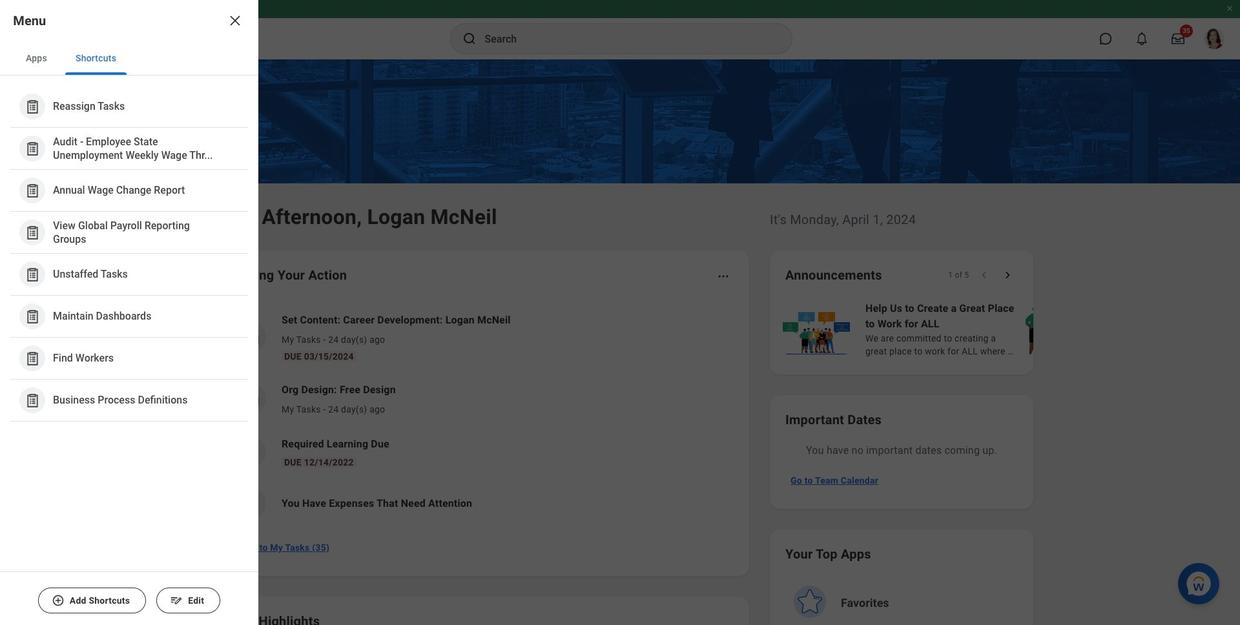 Task type: locate. For each thing, give the bounding box(es) containing it.
tab list
[[0, 41, 258, 76]]

x image
[[227, 13, 243, 28]]

profile logan mcneil element
[[1196, 25, 1232, 53]]

status
[[948, 270, 969, 280]]

clipboard image
[[24, 140, 40, 157], [24, 182, 40, 199], [24, 266, 40, 283], [24, 308, 40, 325], [24, 350, 40, 367], [24, 392, 40, 409]]

0 vertical spatial clipboard image
[[24, 99, 40, 115]]

main content
[[0, 59, 1240, 625]]

5 clipboard image from the top
[[24, 350, 40, 367]]

1 clipboard image from the top
[[24, 140, 40, 157]]

clipboard image
[[24, 99, 40, 115], [24, 224, 40, 241]]

banner
[[0, 0, 1240, 59]]

search image
[[462, 31, 477, 47]]

2 clipboard image from the top
[[24, 224, 40, 241]]

list
[[0, 76, 258, 432], [780, 300, 1240, 359], [222, 302, 734, 530]]

chevron right small image
[[1001, 269, 1014, 282]]

notifications large image
[[1136, 32, 1149, 45]]

global navigation dialog
[[0, 0, 258, 625]]

3 clipboard image from the top
[[24, 266, 40, 283]]

chevron left small image
[[978, 269, 991, 282]]

1 vertical spatial clipboard image
[[24, 224, 40, 241]]



Task type: vqa. For each thing, say whether or not it's contained in the screenshot.
100.0% button in the bottom of the page
no



Task type: describe. For each thing, give the bounding box(es) containing it.
2 clipboard image from the top
[[24, 182, 40, 199]]

4 clipboard image from the top
[[24, 308, 40, 325]]

6 clipboard image from the top
[[24, 392, 40, 409]]

plus circle image
[[52, 594, 64, 607]]

inbox image
[[241, 390, 260, 409]]

inbox image
[[241, 327, 260, 347]]

text edit image
[[170, 594, 183, 607]]

book open image
[[241, 442, 260, 462]]

inbox large image
[[1172, 32, 1185, 45]]

close environment banner image
[[1226, 5, 1234, 12]]

dashboard expenses image
[[241, 494, 260, 514]]

1 clipboard image from the top
[[24, 99, 40, 115]]



